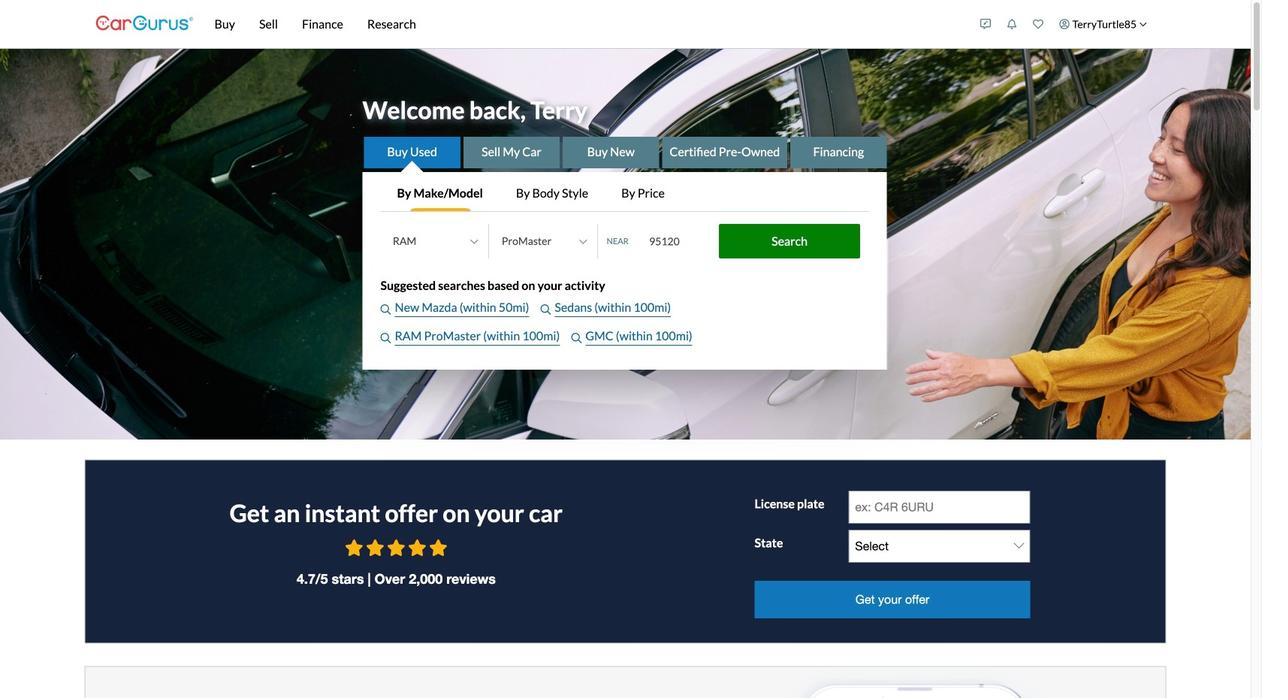 Task type: vqa. For each thing, say whether or not it's contained in the screenshot.
search icon
yes



Task type: describe. For each thing, give the bounding box(es) containing it.
search image for the left search icon
[[381, 304, 391, 315]]

1 vertical spatial search image
[[571, 333, 582, 343]]

user icon image
[[1060, 19, 1070, 29]]

0 horizontal spatial search image
[[541, 304, 551, 315]]

Zip telephone field
[[641, 226, 716, 256]]

saved cars image
[[1033, 19, 1044, 29]]

open notifications image
[[1007, 19, 1018, 29]]

search image for bottommost search icon
[[381, 333, 391, 343]]



Task type: locate. For each thing, give the bounding box(es) containing it.
0 vertical spatial search image
[[541, 304, 551, 315]]

menu
[[973, 3, 1156, 45]]

search image
[[541, 304, 551, 315], [571, 333, 582, 343]]

1 search image from the top
[[381, 304, 391, 315]]

ex: C4R 6URU field
[[849, 491, 1031, 524]]

search image
[[381, 304, 391, 315], [381, 333, 391, 343]]

menu bar
[[194, 0, 973, 48]]

chevron down image
[[1140, 20, 1148, 28]]

1 horizontal spatial search image
[[571, 333, 582, 343]]

None submit
[[719, 224, 861, 258]]

add a car review image
[[981, 19, 991, 29]]

0 vertical spatial search image
[[381, 304, 391, 315]]

1 vertical spatial search image
[[381, 333, 391, 343]]

2 search image from the top
[[381, 333, 391, 343]]



